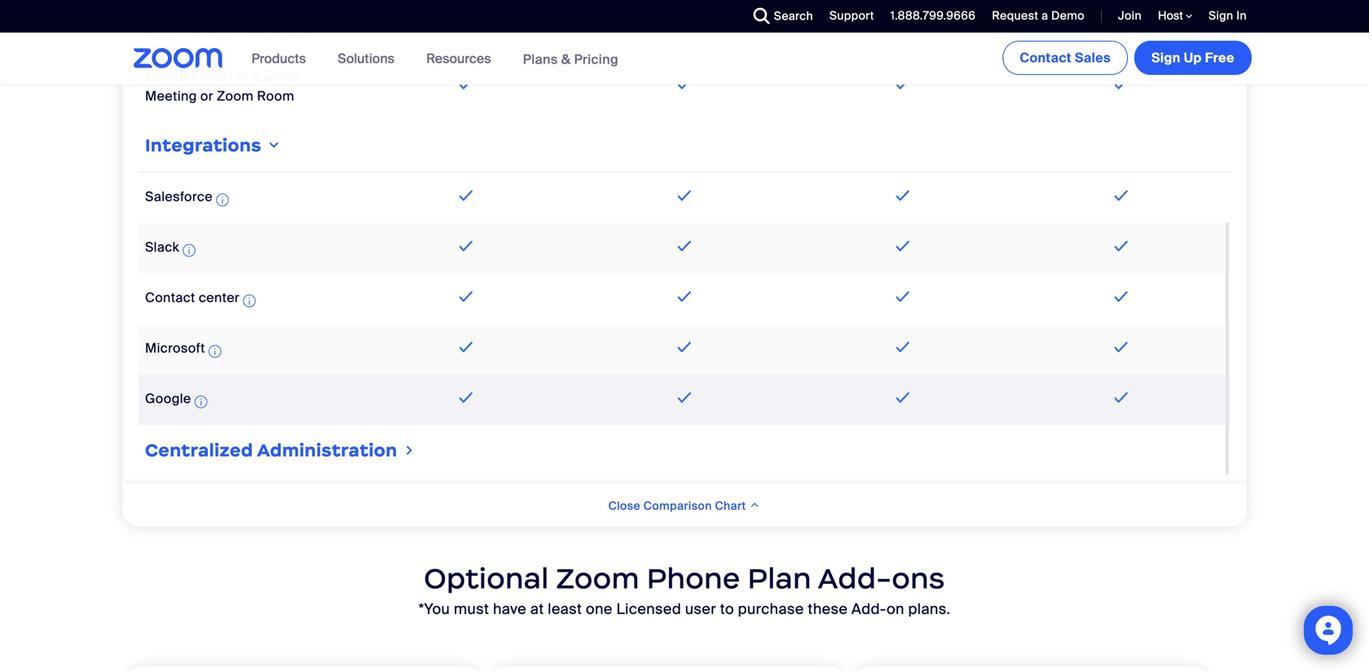 Task type: locate. For each thing, give the bounding box(es) containing it.
banner containing contact sales
[[114, 33, 1256, 86]]

call inside transfer a call to a zoom meeting or zoom room
[[211, 67, 233, 84]]

banner
[[114, 33, 1256, 86]]

contact
[[1020, 49, 1072, 66], [145, 289, 195, 306]]

0 vertical spatial sign
[[1209, 8, 1234, 23]]

transfer
[[145, 67, 196, 84]]

contact inside 'application'
[[145, 289, 195, 306]]

included image
[[893, 74, 914, 94], [1111, 74, 1133, 94], [674, 186, 696, 206], [893, 186, 914, 206], [456, 237, 477, 256], [1111, 237, 1133, 256], [456, 287, 477, 307], [674, 287, 696, 307], [1111, 287, 1133, 307], [1111, 338, 1133, 357], [456, 388, 477, 408], [674, 388, 696, 408], [893, 388, 914, 408]]

products
[[252, 50, 306, 67]]

room
[[257, 88, 295, 105]]

host
[[1159, 8, 1186, 23]]

a left video
[[247, 0, 255, 16]]

plans & pricing link
[[523, 51, 619, 68], [523, 51, 619, 68]]

2 cell from the left
[[576, 0, 794, 38]]

cell
[[357, 0, 576, 38], [576, 0, 794, 38]]

elevate
[[145, 0, 191, 16]]

sign in link
[[1197, 0, 1256, 33], [1209, 8, 1247, 23]]

integrations cell
[[139, 127, 1231, 166]]

to
[[231, 0, 244, 16], [236, 67, 249, 84], [720, 600, 734, 619]]

add- up these
[[818, 561, 892, 597]]

at
[[531, 600, 544, 619]]

solutions
[[338, 50, 395, 67]]

google image
[[195, 392, 208, 412]]

to inside transfer a call to a zoom meeting or zoom room
[[236, 67, 249, 84]]

sign left up
[[1152, 49, 1181, 66]]

join link left the host
[[1106, 0, 1146, 33]]

contact down the slack application
[[145, 289, 195, 306]]

sign
[[1209, 8, 1234, 23], [1152, 49, 1181, 66]]

request a demo link
[[980, 0, 1089, 33], [992, 8, 1085, 23]]

must
[[454, 600, 489, 619]]

licensed
[[617, 600, 682, 619]]

zoom inside elevate a call to a video confer ence with zoom meetings
[[209, 20, 246, 37]]

0 vertical spatial contact
[[1020, 49, 1072, 66]]

contact center image
[[243, 291, 256, 311]]

support
[[830, 8, 875, 23]]

elevate a call to a video confer ence with zoom meetings
[[145, 0, 342, 37]]

sign left in
[[1209, 8, 1234, 23]]

centralized administration cell
[[139, 432, 1231, 471]]

salesforce application
[[145, 188, 232, 210]]

included image
[[893, 7, 914, 26], [1111, 7, 1133, 26], [456, 74, 477, 94], [674, 74, 696, 94], [456, 186, 477, 206], [1111, 186, 1133, 206], [674, 237, 696, 256], [893, 237, 914, 256], [893, 287, 914, 307], [456, 338, 477, 357], [674, 338, 696, 357], [893, 338, 914, 357], [1111, 388, 1133, 408]]

join link
[[1106, 0, 1146, 33], [1119, 8, 1142, 23]]

to inside elevate a call to a video confer ence with zoom meetings
[[231, 0, 244, 16]]

1 vertical spatial add-
[[852, 600, 887, 619]]

request
[[992, 8, 1039, 23]]

a up the or
[[200, 67, 207, 84]]

contact for contact center
[[145, 289, 195, 306]]

call up the or
[[211, 67, 233, 84]]

ons
[[892, 561, 946, 597]]

a
[[195, 0, 202, 16], [247, 0, 255, 16], [1042, 8, 1049, 23], [200, 67, 207, 84], [252, 67, 260, 84]]

sign inside sign up free button
[[1152, 49, 1181, 66]]

to left video
[[231, 0, 244, 16]]

contact sales
[[1020, 49, 1111, 66]]

0 vertical spatial add-
[[818, 561, 892, 597]]

zoom right with
[[209, 20, 246, 37]]

1 vertical spatial contact
[[145, 289, 195, 306]]

0 vertical spatial to
[[231, 0, 244, 16]]

centralized
[[145, 440, 253, 462]]

contact for contact sales
[[1020, 49, 1072, 66]]

confer
[[296, 0, 342, 16]]

0 horizontal spatial contact
[[145, 289, 195, 306]]

&
[[561, 51, 571, 68]]

join
[[1119, 8, 1142, 23]]

sign up free
[[1152, 49, 1235, 66]]

zoom up one
[[556, 561, 640, 597]]

close comparison chart
[[609, 499, 749, 514]]

to for or
[[236, 67, 249, 84]]

a left demo at the top
[[1042, 8, 1049, 23]]

call for or
[[211, 67, 233, 84]]

free
[[1206, 49, 1235, 66]]

sign up free button
[[1135, 41, 1252, 75]]

slack application
[[145, 239, 199, 260]]

0 horizontal spatial sign
[[1152, 49, 1181, 66]]

product information navigation
[[239, 33, 631, 86]]

centralized administration
[[145, 440, 398, 462]]

1 horizontal spatial sign
[[1209, 8, 1234, 23]]

0 vertical spatial call
[[206, 0, 228, 16]]

1 vertical spatial call
[[211, 67, 233, 84]]

a up with
[[195, 0, 202, 16]]

call
[[206, 0, 228, 16], [211, 67, 233, 84]]

products button
[[252, 33, 313, 85]]

microsoft application
[[145, 340, 225, 361]]

optional zoom phone plan add-ons *you must have at least one licensed user to purchase these add-on plans.
[[419, 561, 951, 619]]

support link
[[818, 0, 879, 33], [830, 8, 875, 23]]

search button
[[742, 0, 818, 33]]

call inside elevate a call to a video confer ence with zoom meetings
[[206, 0, 228, 16]]

a for transfer a call to a zoom meeting or zoom room
[[200, 67, 207, 84]]

or
[[200, 88, 213, 105]]

optional
[[424, 561, 549, 597]]

transfer a call to a zoom meeting or zoom room
[[145, 67, 300, 105]]

search
[[774, 9, 814, 24]]

1 vertical spatial sign
[[1152, 49, 1181, 66]]

to inside optional zoom phone plan add-ons *you must have at least one licensed user to purchase these add-on plans.
[[720, 600, 734, 619]]

add-
[[818, 561, 892, 597], [852, 600, 887, 619]]

to right user
[[720, 600, 734, 619]]

1 vertical spatial to
[[236, 67, 249, 84]]

1 cell from the left
[[357, 0, 576, 38]]

solutions button
[[338, 33, 402, 85]]

slack
[[145, 239, 179, 256]]

1 horizontal spatial contact
[[1020, 49, 1072, 66]]

call right elevate
[[206, 0, 228, 16]]

sign in
[[1209, 8, 1247, 23]]

salesforce image
[[216, 190, 229, 210]]

plans.
[[909, 600, 951, 619]]

to left products
[[236, 67, 249, 84]]

add- right these
[[852, 600, 887, 619]]

plans
[[523, 51, 558, 68]]

zoom
[[209, 20, 246, 37], [263, 67, 300, 84], [217, 88, 254, 105], [556, 561, 640, 597]]

1.888.799.9666 button
[[879, 0, 980, 33], [891, 8, 976, 23]]

contact center application
[[145, 289, 259, 311]]

2 vertical spatial to
[[720, 600, 734, 619]]

zoom right the or
[[217, 88, 254, 105]]

contact down request a demo
[[1020, 49, 1072, 66]]

sales
[[1075, 49, 1111, 66]]

plans & pricing
[[523, 51, 619, 68]]

contact inside meetings navigation
[[1020, 49, 1072, 66]]



Task type: vqa. For each thing, say whether or not it's contained in the screenshot.
the bottom RIGHT image
yes



Task type: describe. For each thing, give the bounding box(es) containing it.
one
[[586, 600, 613, 619]]

with
[[180, 20, 206, 37]]

ence
[[145, 0, 342, 37]]

demo
[[1052, 8, 1085, 23]]

a for request a demo
[[1042, 8, 1049, 23]]

salesforce
[[145, 188, 213, 205]]

to for ence
[[231, 0, 244, 16]]

zoom up room
[[263, 67, 300, 84]]

phone
[[647, 561, 741, 597]]

join link up meetings navigation
[[1119, 8, 1142, 23]]

purchase
[[738, 600, 804, 619]]

slack image
[[183, 241, 196, 260]]

1.888.799.9666
[[891, 8, 976, 23]]

right image
[[403, 443, 416, 459]]

meetings navigation
[[1000, 33, 1256, 78]]

center
[[199, 289, 240, 306]]

zoom inside optional zoom phone plan add-ons *you must have at least one licensed user to purchase these add-on plans.
[[556, 561, 640, 597]]

resources
[[426, 50, 491, 67]]

meeting
[[145, 88, 197, 105]]

pricing
[[574, 51, 619, 68]]

up
[[1184, 49, 1202, 66]]

call for ence
[[206, 0, 228, 16]]

host button
[[1159, 8, 1193, 24]]

comparison
[[644, 499, 712, 514]]

sign for sign in
[[1209, 8, 1234, 23]]

contact center
[[145, 289, 240, 306]]

chart
[[715, 499, 746, 514]]

a up room
[[252, 67, 260, 84]]

resources button
[[426, 33, 499, 85]]

least
[[548, 600, 582, 619]]

a for elevate a call to a video confer ence with zoom meetings
[[195, 0, 202, 16]]

administration
[[257, 440, 398, 462]]

user
[[685, 600, 717, 619]]

video
[[258, 0, 293, 16]]

these
[[808, 600, 848, 619]]

microsoft
[[145, 340, 205, 357]]

request a demo
[[992, 8, 1085, 23]]

have
[[493, 600, 527, 619]]

on
[[887, 600, 905, 619]]

close
[[609, 499, 641, 514]]

meetings
[[249, 20, 308, 37]]

google
[[145, 390, 191, 408]]

right image
[[266, 139, 282, 152]]

integrations
[[145, 135, 262, 157]]

contact sales link
[[1003, 41, 1128, 75]]

sign for sign up free
[[1152, 49, 1181, 66]]

in
[[1237, 8, 1247, 23]]

*you
[[419, 600, 450, 619]]

google application
[[145, 390, 211, 412]]

microsoft image
[[208, 342, 222, 361]]

plan
[[748, 561, 812, 597]]

zoom logo image
[[134, 48, 223, 68]]



